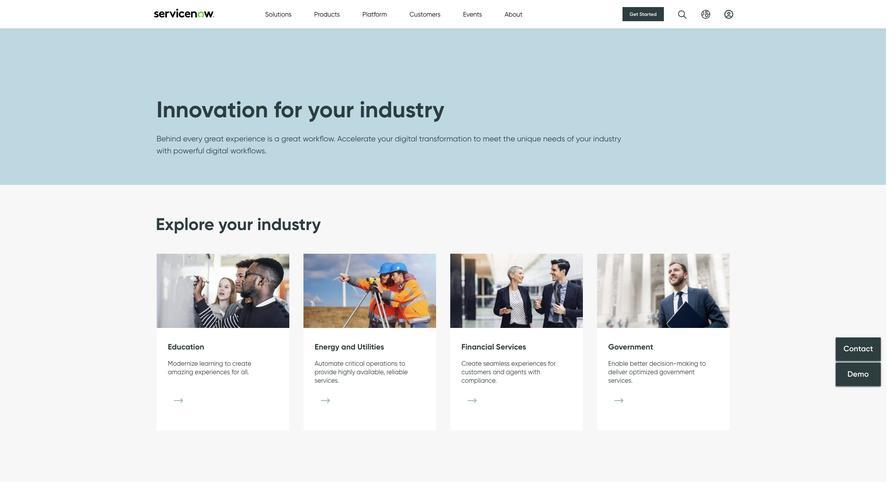 Task type: locate. For each thing, give the bounding box(es) containing it.
1 services. from the left
[[315, 377, 339, 385]]

1 horizontal spatial for
[[274, 96, 302, 124]]

innovation
[[157, 96, 268, 124]]

experiences up agents
[[512, 360, 547, 368]]

of
[[567, 134, 574, 143]]

unique
[[517, 134, 542, 143]]

2 horizontal spatial industry
[[594, 134, 622, 143]]

for inside "modernize learning to create amazing experiences for all."
[[232, 369, 239, 376]]

0 vertical spatial and
[[342, 342, 356, 352]]

1 vertical spatial and
[[493, 369, 505, 376]]

and up the critical
[[342, 342, 356, 352]]

0 horizontal spatial reliable utility and energy service image
[[304, 254, 436, 329]]

to left meet
[[474, 134, 481, 143]]

events button
[[463, 9, 482, 19]]

1 horizontal spatial and
[[493, 369, 505, 376]]

0 horizontal spatial with
[[157, 146, 171, 155]]

services. down deliver
[[609, 377, 633, 385]]

to up reliable at the left of page
[[399, 360, 406, 368]]

experiences
[[512, 360, 547, 368], [195, 369, 230, 376]]

2 vertical spatial for
[[232, 369, 239, 376]]

your
[[308, 96, 354, 124], [378, 134, 393, 143], [576, 134, 592, 143], [219, 214, 253, 235]]

events
[[463, 10, 482, 18]]

seamless
[[484, 360, 510, 368]]

1 horizontal spatial digital
[[395, 134, 417, 143]]

1 vertical spatial digital
[[206, 146, 229, 155]]

services. down provide
[[315, 377, 339, 385]]

great right a
[[281, 134, 301, 143]]

experiences inside the "create seamless experiences for customers and agents with compliance."
[[512, 360, 547, 368]]

experiences down the learning
[[195, 369, 230, 376]]

1 vertical spatial with
[[528, 369, 541, 376]]

behind every great experience is a great workflow. accelerate your digital transformation to meet the unique needs of your industry with powerful digital workflows.
[[157, 134, 622, 155]]

for
[[274, 96, 302, 124], [548, 360, 556, 368], [232, 369, 239, 376]]

agents
[[506, 369, 527, 376]]

available,
[[357, 369, 385, 376]]

industry
[[360, 96, 445, 124], [594, 134, 622, 143], [257, 214, 321, 235]]

reliable utility and energy service image for and
[[304, 254, 436, 329]]

services.
[[315, 377, 339, 385], [609, 377, 633, 385]]

explore your industry
[[156, 214, 321, 235]]

every
[[183, 134, 202, 143]]

customers
[[410, 10, 441, 18]]

0 horizontal spatial great
[[204, 134, 224, 143]]

services
[[496, 342, 526, 352]]

all.
[[241, 369, 249, 376]]

customers button
[[410, 9, 441, 19]]

get started
[[630, 11, 657, 17]]

automate
[[315, 360, 344, 368]]

0 horizontal spatial for
[[232, 369, 239, 376]]

1 horizontal spatial services.
[[609, 377, 633, 385]]

1 reliable utility and energy service image from the left
[[304, 254, 436, 329]]

enable
[[609, 360, 629, 368]]

0 horizontal spatial services.
[[315, 377, 339, 385]]

and down 'seamless'
[[493, 369, 505, 376]]

0 vertical spatial digital
[[395, 134, 417, 143]]

and
[[342, 342, 356, 352], [493, 369, 505, 376]]

demo link
[[836, 363, 881, 386]]

1 horizontal spatial reliable utility and energy service image
[[450, 254, 583, 329]]

digital
[[395, 134, 417, 143], [206, 146, 229, 155]]

great
[[204, 134, 224, 143], [281, 134, 301, 143]]

industry inside "behind every great experience is a great workflow. accelerate your digital transformation to meet the unique needs of your industry with powerful digital workflows."
[[594, 134, 622, 143]]

students benefit from a modern higher ed experience image
[[157, 254, 289, 329]]

is
[[267, 134, 273, 143]]

2 vertical spatial industry
[[257, 214, 321, 235]]

2 reliable utility and energy service image from the left
[[450, 254, 583, 329]]

1 horizontal spatial industry
[[360, 96, 445, 124]]

about
[[505, 10, 523, 18]]

learning
[[200, 360, 223, 368]]

0 vertical spatial industry
[[360, 96, 445, 124]]

0 vertical spatial experiences
[[512, 360, 547, 368]]

get started link
[[623, 7, 664, 21]]

behind
[[157, 134, 181, 143]]

contact link
[[836, 338, 881, 361]]

products
[[314, 10, 340, 18]]

0 vertical spatial with
[[157, 146, 171, 155]]

with
[[157, 146, 171, 155], [528, 369, 541, 376]]

1 horizontal spatial experiences
[[512, 360, 547, 368]]

1 horizontal spatial with
[[528, 369, 541, 376]]

critical
[[345, 360, 365, 368]]

platform
[[363, 10, 387, 18]]

innovation for your industry
[[157, 96, 445, 124]]

with inside the "create seamless experiences for customers and agents with compliance."
[[528, 369, 541, 376]]

1 vertical spatial for
[[548, 360, 556, 368]]

to inside automate critical operations to provide highly available, reliable services.
[[399, 360, 406, 368]]

and inside the "create seamless experiences for customers and agents with compliance."
[[493, 369, 505, 376]]

2 horizontal spatial for
[[548, 360, 556, 368]]

reliable utility and energy service image
[[304, 254, 436, 329], [450, 254, 583, 329]]

0 horizontal spatial and
[[342, 342, 356, 352]]

with down the behind
[[157, 146, 171, 155]]

0 vertical spatial for
[[274, 96, 302, 124]]

services. inside enable better decision-making to deliver optimized government services.
[[609, 377, 633, 385]]

great right every
[[204, 134, 224, 143]]

experience
[[226, 134, 266, 143]]

to
[[474, 134, 481, 143], [225, 360, 231, 368], [399, 360, 406, 368], [700, 360, 706, 368]]

contact
[[844, 345, 874, 354]]

0 horizontal spatial industry
[[257, 214, 321, 235]]

products button
[[314, 9, 340, 19]]

with right agents
[[528, 369, 541, 376]]

a connected government delivers better outcomes image
[[597, 254, 730, 329]]

1 horizontal spatial great
[[281, 134, 301, 143]]

to left create on the left bottom
[[225, 360, 231, 368]]

2 services. from the left
[[609, 377, 633, 385]]

1 vertical spatial industry
[[594, 134, 622, 143]]

0 horizontal spatial experiences
[[195, 369, 230, 376]]

1 vertical spatial experiences
[[195, 369, 230, 376]]

government
[[609, 342, 654, 352]]

for inside the "create seamless experiences for customers and agents with compliance."
[[548, 360, 556, 368]]

services. inside automate critical operations to provide highly available, reliable services.
[[315, 377, 339, 385]]

energy
[[315, 342, 340, 352]]

workflows.
[[230, 146, 267, 155]]

utilities
[[358, 342, 384, 352]]

to right making
[[700, 360, 706, 368]]



Task type: describe. For each thing, give the bounding box(es) containing it.
a
[[275, 134, 280, 143]]

platform button
[[363, 9, 387, 19]]

services. for energy and utilities
[[315, 377, 339, 385]]

demo
[[848, 370, 870, 379]]

meet
[[483, 134, 502, 143]]

better
[[630, 360, 648, 368]]

go to servicenow account image
[[725, 10, 734, 19]]

started
[[640, 11, 657, 17]]

modernize learning to create amazing experiences for all.
[[168, 360, 251, 376]]

customers
[[462, 369, 492, 376]]

automate critical operations to provide highly available, reliable services.
[[315, 360, 408, 385]]

accelerate
[[337, 134, 376, 143]]

optimized
[[629, 369, 658, 376]]

highly
[[338, 369, 355, 376]]

the
[[504, 134, 515, 143]]

energy and utilities
[[315, 342, 384, 352]]

create seamless experiences for customers and agents with compliance.
[[462, 360, 556, 385]]

reliable
[[387, 369, 408, 376]]

powerful
[[173, 146, 204, 155]]

reliable utility and energy service image for services
[[450, 254, 583, 329]]

experiences inside "modernize learning to create amazing experiences for all."
[[195, 369, 230, 376]]

servicenow image
[[153, 8, 215, 18]]

modernize
[[168, 360, 198, 368]]

government
[[660, 369, 695, 376]]

deliver
[[609, 369, 628, 376]]

1 great from the left
[[204, 134, 224, 143]]

enable better decision-making to deliver optimized government services.
[[609, 360, 706, 385]]

0 horizontal spatial digital
[[206, 146, 229, 155]]

amazing
[[168, 369, 193, 376]]

with inside "behind every great experience is a great workflow. accelerate your digital transformation to meet the unique needs of your industry with powerful digital workflows."
[[157, 146, 171, 155]]

to inside "behind every great experience is a great workflow. accelerate your digital transformation to meet the unique needs of your industry with powerful digital workflows."
[[474, 134, 481, 143]]

explore
[[156, 214, 214, 235]]

services. for government
[[609, 377, 633, 385]]

financial services
[[462, 342, 526, 352]]

get
[[630, 11, 639, 17]]

financial
[[462, 342, 494, 352]]

to inside "modernize learning to create amazing experiences for all."
[[225, 360, 231, 368]]

solutions button
[[265, 9, 292, 19]]

operations
[[366, 360, 398, 368]]

compliance.
[[462, 377, 497, 385]]

decision-
[[650, 360, 677, 368]]

2 great from the left
[[281, 134, 301, 143]]

to inside enable better decision-making to deliver optimized government services.
[[700, 360, 706, 368]]

create
[[462, 360, 482, 368]]

workflow.
[[303, 134, 336, 143]]

transformation
[[419, 134, 472, 143]]

create
[[232, 360, 251, 368]]

making
[[677, 360, 699, 368]]

provide
[[315, 369, 337, 376]]

education
[[168, 342, 204, 352]]

solutions
[[265, 10, 292, 18]]

needs
[[543, 134, 565, 143]]

about button
[[505, 9, 523, 19]]



Task type: vqa. For each thing, say whether or not it's contained in the screenshot.


